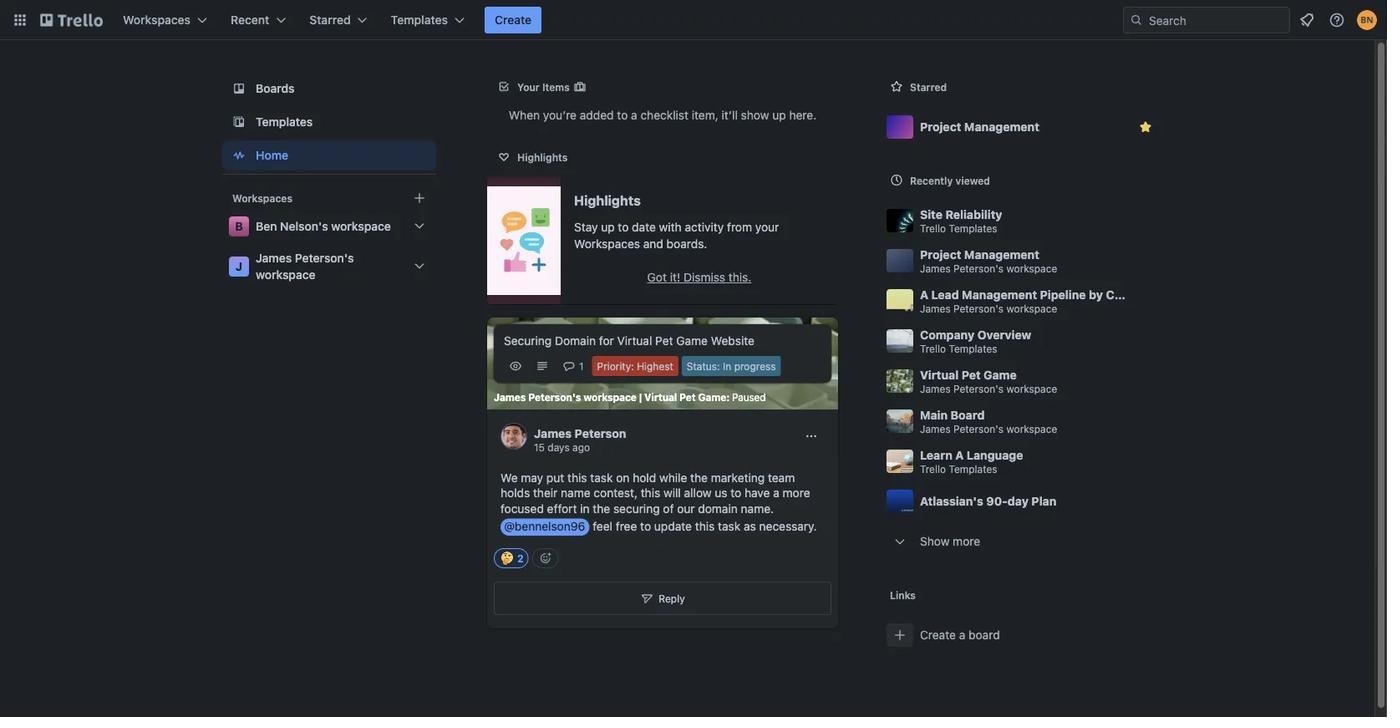 Task type: locate. For each thing, give the bounding box(es) containing it.
trello inside site reliability trello templates
[[920, 223, 946, 234]]

got
[[647, 270, 667, 284]]

1 horizontal spatial task
[[718, 519, 741, 533]]

trello down company
[[920, 343, 946, 355]]

1 vertical spatial management
[[965, 247, 1040, 261]]

0 vertical spatial game
[[676, 334, 708, 348]]

create button
[[485, 7, 542, 33]]

a left lead
[[920, 288, 929, 301]]

a left checklist
[[631, 108, 637, 122]]

paused
[[732, 391, 766, 403]]

2 trello from the top
[[920, 343, 946, 355]]

peterson's down ben nelson's workspace
[[295, 251, 354, 265]]

task up contest,
[[590, 471, 613, 484]]

james up days at the left bottom of the page
[[534, 426, 572, 440]]

1 horizontal spatial a
[[956, 448, 964, 462]]

workspace up 'language'
[[1007, 423, 1058, 435]]

0 horizontal spatial task
[[590, 471, 613, 484]]

0 vertical spatial create
[[495, 13, 532, 27]]

add reaction image
[[532, 548, 559, 568]]

pet up highest
[[655, 334, 673, 348]]

pet inside virtual pet game james peterson's workspace
[[962, 368, 981, 382]]

starred button
[[299, 7, 378, 33]]

progress
[[734, 360, 776, 372]]

pet down status:
[[680, 391, 696, 403]]

2 vertical spatial workspaces
[[574, 237, 640, 251]]

0 vertical spatial a
[[920, 288, 929, 301]]

0 vertical spatial highlights
[[517, 151, 568, 163]]

james down lead
[[920, 303, 951, 315]]

1 vertical spatial task
[[718, 519, 741, 533]]

1 vertical spatial game
[[984, 368, 1017, 382]]

items
[[542, 81, 570, 93]]

1 project from the top
[[920, 120, 962, 134]]

a
[[631, 108, 637, 122], [773, 486, 780, 500], [959, 628, 966, 642]]

create
[[495, 13, 532, 27], [920, 628, 956, 642]]

as
[[744, 519, 756, 533]]

james
[[256, 251, 292, 265], [920, 263, 951, 275], [920, 303, 951, 315], [920, 383, 951, 395], [494, 391, 526, 403], [920, 423, 951, 435], [534, 426, 572, 440]]

priority:
[[597, 360, 634, 372]]

create left board
[[920, 628, 956, 642]]

james inside project management james peterson's workspace
[[920, 263, 951, 275]]

highlights
[[517, 151, 568, 163], [574, 193, 641, 209]]

have
[[745, 486, 770, 500]]

1 horizontal spatial more
[[953, 535, 981, 548]]

workspace
[[331, 219, 391, 233], [1007, 263, 1058, 275], [256, 268, 316, 282], [1007, 303, 1058, 315], [1007, 383, 1058, 395], [584, 391, 637, 403], [1007, 423, 1058, 435]]

management inside project management james peterson's workspace
[[965, 247, 1040, 261]]

show
[[741, 108, 769, 122]]

this down hold
[[641, 486, 661, 500]]

0 vertical spatial more
[[783, 486, 810, 500]]

up inside stay up to date with activity from your workspaces and boards.
[[601, 220, 615, 234]]

0 vertical spatial workspaces
[[123, 13, 191, 27]]

project management james peterson's workspace
[[920, 247, 1058, 275]]

1 vertical spatial up
[[601, 220, 615, 234]]

2 horizontal spatial a
[[959, 628, 966, 642]]

peterson's up lead
[[954, 263, 1004, 275]]

focused
[[501, 502, 544, 516]]

0 vertical spatial the
[[691, 471, 708, 484]]

2 vertical spatial trello
[[920, 463, 946, 475]]

james down securing
[[494, 391, 526, 403]]

trello for site
[[920, 223, 946, 234]]

board image
[[229, 79, 249, 99]]

1 horizontal spatial a
[[773, 486, 780, 500]]

virtual inside virtual pet game james peterson's workspace
[[920, 368, 959, 382]]

1 vertical spatial create
[[920, 628, 956, 642]]

1 vertical spatial this
[[641, 486, 661, 500]]

securing
[[504, 334, 552, 348]]

1 vertical spatial the
[[593, 502, 610, 516]]

0 horizontal spatial starred
[[310, 13, 351, 27]]

1 horizontal spatial pet
[[680, 391, 696, 403]]

management inside a lead management pipeline by crmble james peterson's workspace
[[962, 288, 1037, 301]]

trello inside the company overview trello templates
[[920, 343, 946, 355]]

language
[[967, 448, 1024, 462]]

recent
[[231, 13, 269, 27]]

may
[[521, 471, 543, 484]]

project up 'recently' at the top right of the page
[[920, 120, 962, 134]]

virtual up main
[[920, 368, 959, 382]]

templates inside learn a language trello templates
[[949, 463, 998, 475]]

workspaces inside stay up to date with activity from your workspaces and boards.
[[574, 237, 640, 251]]

james up lead
[[920, 263, 951, 275]]

to inside stay up to date with activity from your workspaces and boards.
[[618, 220, 629, 234]]

this.
[[729, 270, 752, 284]]

templates inside dropdown button
[[391, 13, 448, 27]]

1 horizontal spatial the
[[691, 471, 708, 484]]

0 vertical spatial management
[[965, 120, 1040, 134]]

1 horizontal spatial up
[[773, 108, 786, 122]]

james down main
[[920, 423, 951, 435]]

workspace up main board james peterson's workspace
[[1007, 383, 1058, 395]]

management for project management
[[965, 120, 1040, 134]]

highlights down you're
[[517, 151, 568, 163]]

templates down 'language'
[[949, 463, 998, 475]]

15
[[534, 441, 545, 453]]

1 vertical spatial pet
[[962, 368, 981, 382]]

name
[[561, 486, 591, 500]]

up left here.
[[773, 108, 786, 122]]

in
[[580, 502, 590, 516]]

james peterson's workspace | virtual pet game : paused
[[494, 391, 766, 403]]

2 horizontal spatial pet
[[962, 368, 981, 382]]

create up your
[[495, 13, 532, 27]]

1 horizontal spatial highlights
[[574, 193, 641, 209]]

marketing
[[711, 471, 765, 484]]

workspace inside main board james peterson's workspace
[[1007, 423, 1058, 435]]

0 horizontal spatial a
[[631, 108, 637, 122]]

it'll
[[722, 108, 738, 122]]

pet down the company overview trello templates
[[962, 368, 981, 382]]

0 horizontal spatial pet
[[655, 334, 673, 348]]

2 vertical spatial this
[[695, 519, 715, 533]]

virtual up priority: highest
[[617, 334, 652, 348]]

securing domain for virtual pet game website
[[504, 334, 755, 348]]

game down status:
[[698, 391, 727, 403]]

workspace right 'nelson's'
[[331, 219, 391, 233]]

management up viewed
[[965, 120, 1040, 134]]

more
[[783, 486, 810, 500], [953, 535, 981, 548]]

1 vertical spatial starred
[[910, 81, 947, 93]]

this
[[568, 471, 587, 484], [641, 486, 661, 500], [695, 519, 715, 533]]

2
[[517, 553, 524, 564]]

to
[[617, 108, 628, 122], [618, 220, 629, 234], [731, 486, 742, 500], [640, 519, 651, 533]]

2 vertical spatial pet
[[680, 391, 696, 403]]

2 project from the top
[[920, 247, 962, 261]]

a down team
[[773, 486, 780, 500]]

boards.
[[667, 237, 707, 251]]

peterson's up the company overview trello templates
[[954, 303, 1004, 315]]

game down overview
[[984, 368, 1017, 382]]

starred inside popup button
[[310, 13, 351, 27]]

2 vertical spatial management
[[962, 288, 1037, 301]]

management for project management james peterson's workspace
[[965, 247, 1040, 261]]

3 trello from the top
[[920, 463, 946, 475]]

ago
[[573, 441, 590, 453]]

up right stay
[[601, 220, 615, 234]]

boards
[[256, 81, 295, 95]]

trello down learn
[[920, 463, 946, 475]]

0 vertical spatial trello
[[920, 223, 946, 234]]

a right learn
[[956, 448, 964, 462]]

2 vertical spatial a
[[959, 628, 966, 642]]

james peterson's workspace
[[256, 251, 354, 282]]

securing
[[614, 502, 660, 516]]

trello down site
[[920, 223, 946, 234]]

templates link
[[222, 107, 436, 137]]

to left the date
[[618, 220, 629, 234]]

templates right starred popup button on the left top of the page
[[391, 13, 448, 27]]

a
[[920, 288, 929, 301], [956, 448, 964, 462]]

1 vertical spatial a
[[773, 486, 780, 500]]

0 vertical spatial pet
[[655, 334, 673, 348]]

game
[[676, 334, 708, 348], [984, 368, 1017, 382], [698, 391, 727, 403]]

management
[[965, 120, 1040, 134], [965, 247, 1040, 261], [962, 288, 1037, 301]]

0 vertical spatial up
[[773, 108, 786, 122]]

management inside project management link
[[965, 120, 1040, 134]]

0 horizontal spatial the
[[593, 502, 610, 516]]

this down 'domain' at bottom
[[695, 519, 715, 533]]

a inside a lead management pipeline by crmble james peterson's workspace
[[920, 288, 929, 301]]

management down project management james peterson's workspace
[[962, 288, 1037, 301]]

management down reliability
[[965, 247, 1040, 261]]

workspace down pipeline
[[1007, 303, 1058, 315]]

templates down reliability
[[949, 223, 998, 234]]

task left as
[[718, 519, 741, 533]]

site
[[920, 207, 943, 221]]

peterson's inside main board james peterson's workspace
[[954, 423, 1004, 435]]

day
[[1008, 494, 1029, 508]]

james inside james peterson's workspace
[[256, 251, 292, 265]]

a lead management pipeline by crmble james peterson's workspace
[[920, 288, 1148, 315]]

0 vertical spatial virtual
[[617, 334, 652, 348]]

reply
[[659, 593, 685, 604]]

the right in
[[593, 502, 610, 516]]

project
[[920, 120, 962, 134], [920, 247, 962, 261]]

a left board
[[959, 628, 966, 642]]

james inside a lead management pipeline by crmble james peterson's workspace
[[920, 303, 951, 315]]

project inside project management james peterson's workspace
[[920, 247, 962, 261]]

atlassian's 90-day plan link
[[880, 481, 1166, 522]]

domain
[[698, 502, 738, 516]]

project management link
[[880, 107, 1166, 147]]

1 horizontal spatial workspaces
[[232, 192, 293, 204]]

0 vertical spatial this
[[568, 471, 587, 484]]

1 vertical spatial workspaces
[[232, 192, 293, 204]]

Search field
[[1143, 8, 1290, 33]]

peterson's down board
[[954, 423, 1004, 435]]

game up status:
[[676, 334, 708, 348]]

reply button
[[494, 582, 832, 615]]

templates down company
[[949, 343, 998, 355]]

trello
[[920, 223, 946, 234], [920, 343, 946, 355], [920, 463, 946, 475]]

activity
[[685, 220, 724, 234]]

starred up the boards link
[[310, 13, 351, 27]]

starred up project management
[[910, 81, 947, 93]]

james up main
[[920, 383, 951, 395]]

1 horizontal spatial create
[[920, 628, 956, 642]]

while
[[660, 471, 687, 484]]

workspace inside project management james peterson's workspace
[[1007, 263, 1058, 275]]

workspace inside virtual pet game james peterson's workspace
[[1007, 383, 1058, 395]]

2 vertical spatial game
[[698, 391, 727, 403]]

templates down boards
[[256, 115, 313, 129]]

learn a language trello templates
[[920, 448, 1024, 475]]

james down ben at the top of page
[[256, 251, 292, 265]]

0 horizontal spatial create
[[495, 13, 532, 27]]

the
[[691, 471, 708, 484], [593, 502, 610, 516]]

the up allow
[[691, 471, 708, 484]]

2 horizontal spatial workspaces
[[574, 237, 640, 251]]

templates button
[[381, 7, 475, 33]]

highlights up stay
[[574, 193, 641, 209]]

virtual right the |
[[644, 391, 677, 403]]

open information menu image
[[1329, 12, 1346, 28]]

peterson's up board
[[954, 383, 1004, 395]]

0 horizontal spatial more
[[783, 486, 810, 500]]

website
[[711, 334, 755, 348]]

0 vertical spatial starred
[[310, 13, 351, 27]]

0 vertical spatial project
[[920, 120, 962, 134]]

1 horizontal spatial this
[[641, 486, 661, 500]]

feel
[[593, 519, 613, 533]]

templates
[[391, 13, 448, 27], [256, 115, 313, 129], [949, 223, 998, 234], [949, 343, 998, 355], [949, 463, 998, 475]]

peterson's inside a lead management pipeline by crmble james peterson's workspace
[[954, 303, 1004, 315]]

crmble
[[1106, 288, 1148, 301]]

on
[[616, 471, 630, 484]]

project for project management
[[920, 120, 962, 134]]

status: in progress
[[687, 360, 776, 372]]

0 vertical spatial task
[[590, 471, 613, 484]]

update
[[654, 519, 692, 533]]

1 vertical spatial virtual
[[920, 368, 959, 382]]

1
[[579, 360, 584, 372]]

1 vertical spatial project
[[920, 247, 962, 261]]

a inside learn a language trello templates
[[956, 448, 964, 462]]

1 vertical spatial more
[[953, 535, 981, 548]]

1 horizontal spatial starred
[[910, 81, 947, 93]]

1 vertical spatial highlights
[[574, 193, 641, 209]]

virtual
[[617, 334, 652, 348], [920, 368, 959, 382], [644, 391, 677, 403]]

workspace left the |
[[584, 391, 637, 403]]

us
[[715, 486, 728, 500]]

1 vertical spatial trello
[[920, 343, 946, 355]]

workspace right j
[[256, 268, 316, 282]]

1 trello from the top
[[920, 223, 946, 234]]

click to unstar project management. it will be removed from your starred list. image
[[1138, 119, 1154, 135]]

create inside primary element
[[495, 13, 532, 27]]

workspace up a lead management pipeline by crmble james peterson's workspace
[[1007, 263, 1058, 275]]

0 horizontal spatial up
[[601, 220, 615, 234]]

effort
[[547, 502, 577, 516]]

to right us
[[731, 486, 742, 500]]

james inside james peterson 15 days ago
[[534, 426, 572, 440]]

this up name
[[568, 471, 587, 484]]

0 horizontal spatial a
[[920, 288, 929, 301]]

0 horizontal spatial workspaces
[[123, 13, 191, 27]]

0 horizontal spatial this
[[568, 471, 587, 484]]

recently viewed
[[910, 175, 990, 186]]

more down team
[[783, 486, 810, 500]]

project down site reliability trello templates
[[920, 247, 962, 261]]

game inside virtual pet game james peterson's workspace
[[984, 368, 1017, 382]]

trello inside learn a language trello templates
[[920, 463, 946, 475]]

1 vertical spatial a
[[956, 448, 964, 462]]

@bennelson96
[[504, 519, 585, 533]]

more right show
[[953, 535, 981, 548]]



Task type: vqa. For each thing, say whether or not it's contained in the screenshot.
us
yes



Task type: describe. For each thing, give the bounding box(es) containing it.
put
[[547, 471, 564, 484]]

workspace inside james peterson's workspace
[[256, 268, 316, 282]]

site reliability trello templates
[[920, 207, 1003, 234]]

show
[[920, 535, 950, 548]]

james inside virtual pet game james peterson's workspace
[[920, 383, 951, 395]]

trello for company
[[920, 343, 946, 355]]

create for create
[[495, 13, 532, 27]]

workspaces button
[[113, 7, 217, 33]]

your
[[517, 81, 540, 93]]

necessary.
[[759, 519, 817, 533]]

your
[[755, 220, 779, 234]]

to right "free"
[[640, 519, 651, 533]]

priority: highest
[[597, 360, 674, 372]]

james peterson 15 days ago
[[534, 426, 627, 453]]

holds
[[501, 486, 530, 500]]

home link
[[222, 140, 436, 171]]

peterson's down the 1
[[528, 391, 581, 403]]

for
[[599, 334, 614, 348]]

ben nelson (bennelson96) image
[[1357, 10, 1377, 30]]

ben
[[256, 219, 277, 233]]

0 horizontal spatial highlights
[[517, 151, 568, 163]]

you're
[[543, 108, 577, 122]]

boards link
[[222, 74, 436, 104]]

dismiss
[[684, 270, 726, 284]]

|
[[639, 391, 642, 403]]

more inside the we may put this task on hold while the marketing team holds their name contest, this will allow us to have a more focused effort in the securing of our domain name. @bennelson96 feel free to update this task as necessary.
[[783, 486, 810, 500]]

virtual pet game link
[[644, 390, 727, 404]]

primary element
[[0, 0, 1387, 40]]

templates inside "link"
[[256, 115, 313, 129]]

item,
[[692, 108, 719, 122]]

0 vertical spatial a
[[631, 108, 637, 122]]

date
[[632, 220, 656, 234]]

got it! dismiss this. button
[[574, 264, 825, 291]]

reliability
[[946, 207, 1003, 221]]

plan
[[1032, 494, 1057, 508]]

main board james peterson's workspace
[[920, 408, 1058, 435]]

home
[[256, 148, 288, 162]]

main
[[920, 408, 948, 422]]

peterson
[[575, 426, 627, 440]]

we
[[501, 471, 518, 484]]

of
[[663, 502, 674, 516]]

2 horizontal spatial this
[[695, 519, 715, 533]]

j
[[236, 260, 243, 273]]

create a workspace image
[[410, 188, 430, 208]]

recent button
[[221, 7, 296, 33]]

team
[[768, 471, 795, 484]]

name.
[[741, 502, 774, 516]]

templates inside site reliability trello templates
[[949, 223, 998, 234]]

home image
[[229, 145, 249, 165]]

workspace inside a lead management pipeline by crmble james peterson's workspace
[[1007, 303, 1058, 315]]

board
[[951, 408, 985, 422]]

hold
[[633, 471, 656, 484]]

it!
[[670, 270, 681, 284]]

free
[[616, 519, 637, 533]]

allow
[[684, 486, 712, 500]]

to right added
[[617, 108, 628, 122]]

board
[[969, 628, 1000, 642]]

added
[[580, 108, 614, 122]]

templates inside the company overview trello templates
[[949, 343, 998, 355]]

pipeline
[[1040, 288, 1086, 301]]

create for create a board
[[920, 628, 956, 642]]

stay
[[574, 220, 598, 234]]

domain
[[555, 334, 596, 348]]

contest,
[[594, 486, 638, 500]]

more inside show more "button"
[[953, 535, 981, 548]]

atlassian's 90-day plan
[[920, 494, 1057, 508]]

peterson's inside james peterson's workspace
[[295, 251, 354, 265]]

0 notifications image
[[1297, 10, 1317, 30]]

:
[[727, 391, 730, 403]]

james inside main board james peterson's workspace
[[920, 423, 951, 435]]

ben nelson's workspace
[[256, 219, 391, 233]]

project management
[[920, 120, 1040, 134]]

virtual pet game james peterson's workspace
[[920, 368, 1058, 395]]

peterson's inside virtual pet game james peterson's workspace
[[954, 383, 1004, 395]]

when
[[509, 108, 540, 122]]

when you're added to a checklist item, it'll show up here.
[[509, 108, 817, 122]]

workspaces inside popup button
[[123, 13, 191, 27]]

with
[[659, 220, 682, 234]]

back to home image
[[40, 7, 103, 33]]

search image
[[1130, 13, 1143, 27]]

in
[[723, 360, 732, 372]]

overview
[[978, 328, 1032, 341]]

days
[[548, 441, 570, 453]]

a inside button
[[959, 628, 966, 642]]

and
[[643, 237, 664, 251]]

90-
[[987, 494, 1008, 508]]

recently
[[910, 175, 953, 186]]

highest
[[637, 360, 674, 372]]

we may put this task on hold while the marketing team holds their name contest, this will allow us to have a more focused effort in the securing of our domain name. @bennelson96 feel free to update this task as necessary.
[[501, 471, 817, 533]]

lead
[[932, 288, 959, 301]]

a inside the we may put this task on hold while the marketing team holds their name contest, this will allow us to have a more focused effort in the securing of our domain name. @bennelson96 feel free to update this task as necessary.
[[773, 486, 780, 500]]

create a board button
[[880, 615, 1166, 655]]

their
[[533, 486, 558, 500]]

show more button
[[880, 522, 1166, 562]]

your items
[[517, 81, 570, 93]]

peterson's inside project management james peterson's workspace
[[954, 263, 1004, 275]]

status:
[[687, 360, 720, 372]]

2 vertical spatial virtual
[[644, 391, 677, 403]]

template board image
[[229, 112, 249, 132]]

from
[[727, 220, 752, 234]]

will
[[664, 486, 681, 500]]

project for project management james peterson's workspace
[[920, 247, 962, 261]]



